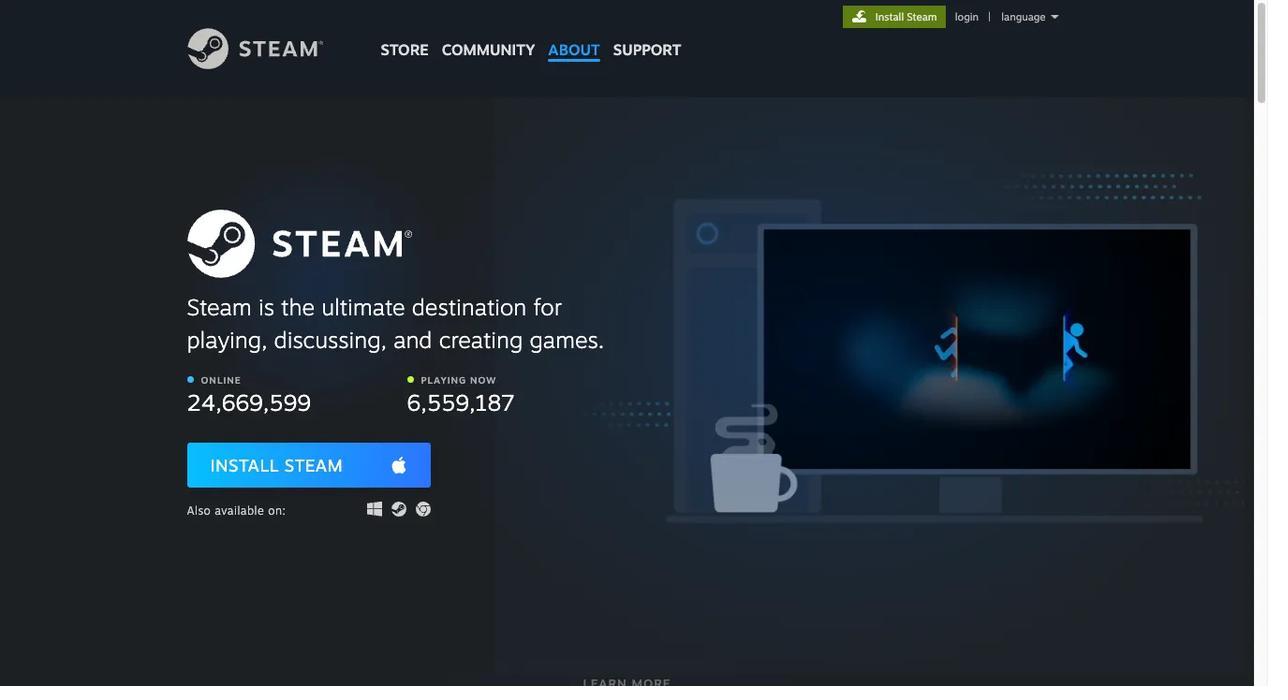 Task type: describe. For each thing, give the bounding box(es) containing it.
0 vertical spatial install
[[875, 10, 904, 23]]

on:
[[268, 503, 286, 518]]

the logo for steam image
[[187, 210, 412, 278]]

6,559,187
[[407, 388, 515, 416]]

support
[[613, 40, 681, 59]]

ultimate
[[321, 293, 405, 321]]

login
[[955, 10, 979, 23]]

the
[[281, 293, 315, 321]]

playing
[[421, 374, 467, 385]]

is
[[258, 293, 274, 321]]

steam is the ultimate destination for playing, discussing, and creating games.
[[187, 293, 604, 354]]

steam inside the steam is the ultimate destination for playing, discussing, and creating games.
[[187, 293, 252, 321]]

games.
[[530, 326, 604, 354]]

creating
[[439, 326, 523, 354]]

store link
[[374, 0, 435, 68]]

about
[[548, 40, 600, 59]]

online
[[201, 374, 241, 385]]

online 24,669,599
[[187, 374, 311, 416]]

login link
[[951, 10, 983, 23]]

playing,
[[187, 326, 267, 354]]

also
[[187, 503, 211, 518]]

language
[[1002, 10, 1046, 23]]



Task type: locate. For each thing, give the bounding box(es) containing it.
0 vertical spatial steam
[[907, 10, 937, 23]]

0 vertical spatial install steam
[[875, 10, 937, 23]]

24,669,599
[[187, 388, 311, 416]]

install
[[875, 10, 904, 23], [210, 455, 279, 475]]

1 vertical spatial steam
[[187, 293, 252, 321]]

0 horizontal spatial install steam link
[[187, 443, 430, 488]]

install up available in the bottom left of the page
[[210, 455, 279, 475]]

2 vertical spatial steam
[[285, 455, 343, 475]]

1 horizontal spatial install steam
[[875, 10, 937, 23]]

1 horizontal spatial install steam link
[[843, 6, 946, 28]]

login | language
[[955, 10, 1046, 23]]

discussing,
[[274, 326, 387, 354]]

install steam link left the login link at the right top
[[843, 6, 946, 28]]

for
[[533, 293, 562, 321]]

available
[[215, 503, 264, 518]]

1 vertical spatial install steam
[[210, 455, 343, 475]]

|
[[989, 10, 991, 23]]

install steam up on:
[[210, 455, 343, 475]]

store
[[381, 40, 429, 59]]

steam left the login link at the right top
[[907, 10, 937, 23]]

2 horizontal spatial steam
[[907, 10, 937, 23]]

install left the login link at the right top
[[875, 10, 904, 23]]

1 horizontal spatial steam
[[285, 455, 343, 475]]

community
[[442, 40, 535, 59]]

playing now 6,559,187
[[407, 374, 515, 416]]

1 horizontal spatial install
[[875, 10, 904, 23]]

1 vertical spatial install
[[210, 455, 279, 475]]

0 vertical spatial install steam link
[[843, 6, 946, 28]]

support link
[[607, 0, 688, 64]]

now
[[470, 374, 497, 385]]

destination
[[412, 293, 527, 321]]

install steam left login
[[875, 10, 937, 23]]

and
[[394, 326, 432, 354]]

0 horizontal spatial install
[[210, 455, 279, 475]]

0 horizontal spatial steam
[[187, 293, 252, 321]]

steam up playing, on the left
[[187, 293, 252, 321]]

also available on:
[[187, 503, 286, 518]]

install steam link
[[843, 6, 946, 28], [187, 443, 430, 488]]

steam
[[907, 10, 937, 23], [187, 293, 252, 321], [285, 455, 343, 475]]

1 vertical spatial install steam link
[[187, 443, 430, 488]]

steam up on:
[[285, 455, 343, 475]]

install steam
[[875, 10, 937, 23], [210, 455, 343, 475]]

community link
[[435, 0, 542, 68]]

about link
[[542, 0, 607, 68]]

install steam link up on:
[[187, 443, 430, 488]]

0 horizontal spatial install steam
[[210, 455, 343, 475]]



Task type: vqa. For each thing, say whether or not it's contained in the screenshot.
Playing,
yes



